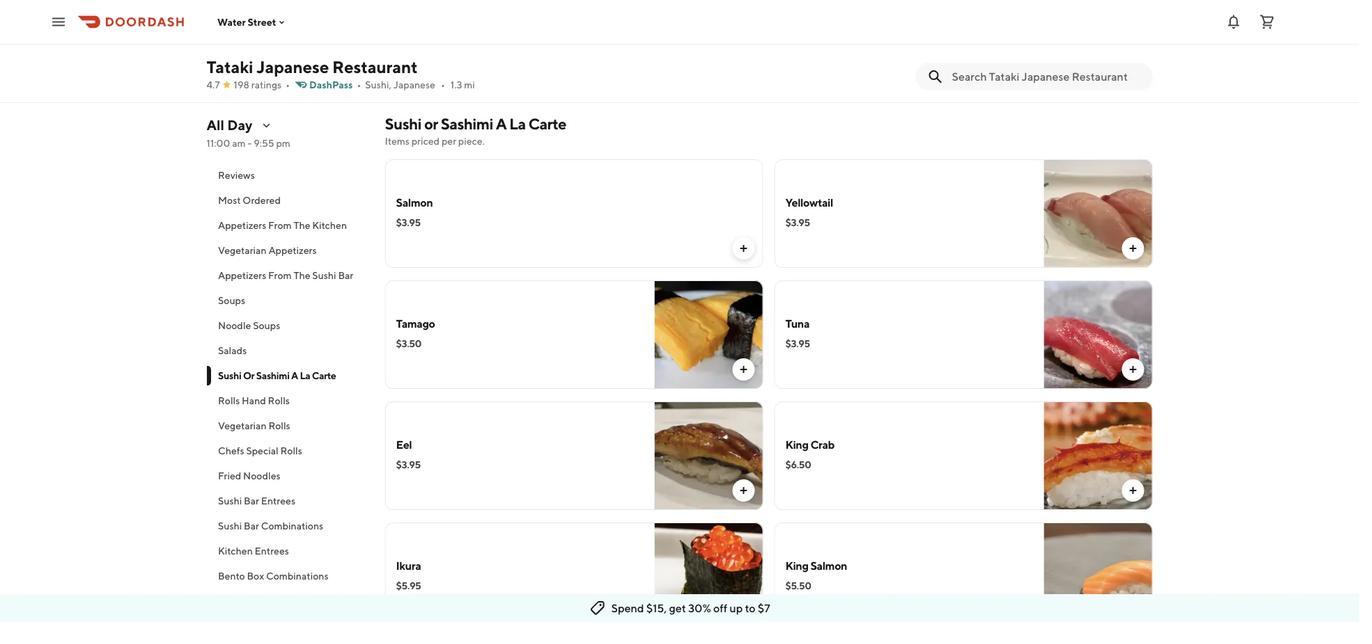 Task type: locate. For each thing, give the bounding box(es) containing it.
1 horizontal spatial add item to cart image
[[1128, 243, 1139, 254]]

vegetarian down appetizers from the kitchen
[[218, 245, 266, 256]]

2 king from the top
[[786, 560, 809, 573]]

la
[[509, 115, 526, 133], [300, 370, 310, 382]]

kitchen
[[312, 220, 347, 231], [218, 546, 252, 557]]

from inside appetizers from the sushi bar button
[[268, 270, 291, 281]]

9:55
[[254, 138, 274, 149]]

appetizers for appetizers from the kitchen
[[218, 220, 266, 231]]

items
[[385, 136, 410, 147], [260, 145, 285, 156]]

up
[[730, 602, 743, 616]]

0 horizontal spatial sashimi
[[256, 370, 289, 382]]

0 horizontal spatial carte
[[312, 370, 336, 382]]

$3.95 for yellowtail
[[786, 217, 810, 229]]

2 from from the top
[[268, 270, 291, 281]]

• for 198 ratings •
[[286, 79, 290, 91]]

salmon down the priced
[[396, 196, 433, 209]]

1 vertical spatial soups
[[253, 320, 280, 332]]

sashimi
[[441, 115, 493, 133], [256, 370, 289, 382]]

1 king from the top
[[786, 439, 809, 452]]

1 vegetarian from the top
[[218, 245, 266, 256]]

menus image
[[261, 120, 272, 131]]

1 vertical spatial appetizers
[[268, 245, 316, 256]]

0 vertical spatial from
[[268, 220, 291, 231]]

combinations
[[261, 521, 323, 532], [266, 571, 328, 582]]

0 vertical spatial combinations
[[261, 521, 323, 532]]

rolls inside the vegetarian rolls button
[[268, 420, 290, 432]]

soups right the noodle on the bottom of the page
[[253, 320, 280, 332]]

0 horizontal spatial soups
[[218, 295, 245, 307]]

sushi inside sushi or sashimi a la carte items priced per piece.
[[385, 115, 422, 133]]

1 vertical spatial japanese
[[393, 79, 435, 91]]

sashimi for or
[[441, 115, 493, 133]]

sushi for sushi or sashimi a la carte items priced per piece.
[[385, 115, 422, 133]]

entrees up sushi bar combinations
[[261, 496, 295, 507]]

appetizers from the kitchen button
[[207, 213, 368, 238]]

rolls down the vegetarian rolls button
[[280, 446, 302, 457]]

0 horizontal spatial items
[[260, 145, 285, 156]]

mi
[[464, 79, 475, 91]]

0 horizontal spatial la
[[300, 370, 310, 382]]

2 horizontal spatial •
[[441, 79, 445, 91]]

la for or
[[300, 370, 310, 382]]

kitchen down most ordered button
[[312, 220, 347, 231]]

sushi bar combinations
[[218, 521, 323, 532]]

1 vertical spatial sashimi
[[256, 370, 289, 382]]

0 horizontal spatial add item to cart image
[[738, 607, 749, 618]]

2 vertical spatial appetizers
[[218, 270, 266, 281]]

from inside appetizers from the kitchen button
[[268, 220, 291, 231]]

bar down fried noodles
[[244, 496, 259, 507]]

bar for entrees
[[244, 496, 259, 507]]

the down most ordered button
[[293, 220, 310, 231]]

soups up the noodle on the bottom of the page
[[218, 295, 245, 307]]

11:00
[[207, 138, 230, 149]]

salmon up $5.50
[[811, 560, 847, 573]]

1 horizontal spatial carte
[[528, 115, 566, 133]]

rolls
[[218, 395, 240, 407], [268, 395, 289, 407], [268, 420, 290, 432], [280, 446, 302, 457]]

vegetarian up chefs
[[218, 420, 266, 432]]

most ordered button
[[207, 188, 368, 213]]

chefs special rolls
[[218, 446, 302, 457]]

appetizers down appetizers from the kitchen button
[[268, 245, 316, 256]]

soups inside noodle soups button
[[253, 320, 280, 332]]

0 vertical spatial appetizers
[[218, 220, 266, 231]]

soups
[[218, 295, 245, 307], [253, 320, 280, 332]]

0 vertical spatial vegetarian
[[218, 245, 266, 256]]

la inside sushi or sashimi a la carte items priced per piece.
[[509, 115, 526, 133]]

noodle soups button
[[207, 314, 368, 339]]

$7.50
[[396, 40, 420, 52]]

0 horizontal spatial •
[[286, 79, 290, 91]]

1 vertical spatial a
[[291, 370, 298, 382]]

11:00 am - 9:55 pm
[[207, 138, 290, 149]]

reviews button
[[207, 163, 368, 188]]

1 vertical spatial combinations
[[266, 571, 328, 582]]

bar down the vegetarian appetizers button in the top of the page
[[338, 270, 353, 281]]

eel
[[396, 439, 412, 452]]

appetizers from the sushi bar
[[218, 270, 353, 281]]

ratings
[[251, 79, 282, 91]]

30%
[[688, 602, 711, 616]]

1 the from the top
[[293, 220, 310, 231]]

1 vertical spatial from
[[268, 270, 291, 281]]

Item Search search field
[[952, 69, 1142, 84]]

1 vertical spatial the
[[293, 270, 310, 281]]

sushi
[[385, 115, 422, 133], [312, 270, 336, 281], [218, 370, 241, 382], [218, 496, 242, 507], [218, 521, 242, 532]]

0 vertical spatial the
[[293, 220, 310, 231]]

appetizers down most ordered
[[218, 220, 266, 231]]

1 from from the top
[[268, 220, 291, 231]]

appetizers down vegetarian appetizers
[[218, 270, 266, 281]]

street
[[248, 16, 276, 28]]

a
[[496, 115, 507, 133], [291, 370, 298, 382]]

king salmon image
[[1044, 523, 1153, 623]]

from for kitchen
[[268, 220, 291, 231]]

sashimi up "piece."
[[441, 115, 493, 133]]

plates
[[244, 596, 272, 608]]

1 vertical spatial king
[[786, 560, 809, 573]]

1 horizontal spatial items
[[385, 136, 410, 147]]

0 items, open order cart image
[[1259, 14, 1276, 30]]

king up $6.50 on the bottom right
[[786, 439, 809, 452]]

198
[[234, 79, 249, 91]]

0 vertical spatial a
[[496, 115, 507, 133]]

salads button
[[207, 339, 368, 364]]

salads
[[218, 345, 246, 357]]

items left the priced
[[385, 136, 410, 147]]

sashimi right or
[[256, 370, 289, 382]]

1 vertical spatial kitchen
[[218, 546, 252, 557]]

asian plates button
[[207, 589, 368, 615]]

1 vertical spatial add item to cart image
[[738, 607, 749, 618]]

1 horizontal spatial kitchen
[[312, 220, 347, 231]]

sushi,
[[365, 79, 392, 91]]

1 horizontal spatial la
[[509, 115, 526, 133]]

1 horizontal spatial a
[[496, 115, 507, 133]]

$3.95 for tuna
[[786, 338, 810, 350]]

all
[[207, 117, 224, 133]]

• left 1.3
[[441, 79, 445, 91]]

entrees down sushi bar combinations
[[254, 546, 289, 557]]

the for sushi
[[293, 270, 310, 281]]

3 • from the left
[[441, 79, 445, 91]]

bar up kitchen entrees at the left bottom of page
[[244, 521, 259, 532]]

box
[[247, 571, 264, 582]]

open menu image
[[50, 14, 67, 30]]

asian
[[218, 596, 242, 608]]

1 horizontal spatial soups
[[253, 320, 280, 332]]

1 vertical spatial vegetarian
[[218, 420, 266, 432]]

add item to cart image
[[738, 243, 749, 254], [738, 364, 749, 376], [1128, 364, 1139, 376], [738, 486, 749, 497], [1128, 486, 1139, 497]]

0 vertical spatial japanese
[[257, 57, 329, 77]]

sashimi for or
[[256, 370, 289, 382]]

1 vertical spatial entrees
[[254, 546, 289, 557]]

a for or
[[291, 370, 298, 382]]

combinations down kitchen entrees button
[[266, 571, 328, 582]]

kitchen inside button
[[218, 546, 252, 557]]

noodles
[[243, 471, 280, 482]]

0 vertical spatial carte
[[528, 115, 566, 133]]

from down the vegetarian appetizers button in the top of the page
[[268, 270, 291, 281]]

japanese right sushi,
[[393, 79, 435, 91]]

king for king salmon
[[786, 560, 809, 573]]

1 vertical spatial carte
[[312, 370, 336, 382]]

add item to cart image for tamago
[[738, 364, 749, 376]]

1 horizontal spatial japanese
[[393, 79, 435, 91]]

vegetarian for vegetarian rolls
[[218, 420, 266, 432]]

2 the from the top
[[293, 270, 310, 281]]

• right the ratings
[[286, 79, 290, 91]]

king up $5.50
[[786, 560, 809, 573]]

vegetarian
[[218, 245, 266, 256], [218, 420, 266, 432]]

rolls inside "chefs special rolls" button
[[280, 446, 302, 457]]

sushi, japanese • 1.3 mi
[[365, 79, 475, 91]]

1 vertical spatial salmon
[[811, 560, 847, 573]]

combinations down 'sushi bar entrees' button
[[261, 521, 323, 532]]

from down most ordered button
[[268, 220, 291, 231]]

king for king crab
[[786, 439, 809, 452]]

0 vertical spatial add item to cart image
[[1128, 243, 1139, 254]]

0 vertical spatial soups
[[218, 295, 245, 307]]

2 vegetarian from the top
[[218, 420, 266, 432]]

sashimi inside sushi or sashimi a la carte items priced per piece.
[[441, 115, 493, 133]]

0 vertical spatial sashimi
[[441, 115, 493, 133]]

1 horizontal spatial •
[[357, 79, 361, 91]]

1 vertical spatial bar
[[244, 496, 259, 507]]

combinations for bento box combinations
[[266, 571, 328, 582]]

tamago
[[396, 317, 435, 331]]

notification bell image
[[1226, 14, 1242, 30]]

sushi for sushi bar entrees
[[218, 496, 242, 507]]

kitchen up bento
[[218, 546, 252, 557]]

japanese up the ratings
[[257, 57, 329, 77]]

from
[[268, 220, 291, 231], [268, 270, 291, 281]]

rolls down rolls hand rolls button
[[268, 420, 290, 432]]

the down the vegetarian appetizers button in the top of the page
[[293, 270, 310, 281]]

noodle
[[218, 320, 251, 332]]

• left sushi,
[[357, 79, 361, 91]]

0 vertical spatial entrees
[[261, 496, 295, 507]]

0 horizontal spatial salmon
[[396, 196, 433, 209]]

entrees
[[261, 496, 295, 507], [254, 546, 289, 557]]

add item to cart image for tuna
[[1128, 364, 1139, 376]]

items right - at the top of page
[[260, 145, 285, 156]]

1 • from the left
[[286, 79, 290, 91]]

entrees inside button
[[261, 496, 295, 507]]

$3.95
[[396, 217, 421, 229], [786, 217, 810, 229], [786, 338, 810, 350], [396, 460, 421, 471]]

0 vertical spatial la
[[509, 115, 526, 133]]

japanese
[[257, 57, 329, 77], [393, 79, 435, 91]]

sushi for sushi or sashimi a la carte
[[218, 370, 241, 382]]

0 horizontal spatial japanese
[[257, 57, 329, 77]]

0 horizontal spatial a
[[291, 370, 298, 382]]

2 vertical spatial bar
[[244, 521, 259, 532]]

add item to cart image
[[1128, 243, 1139, 254], [738, 607, 749, 618]]

0 vertical spatial kitchen
[[312, 220, 347, 231]]

king
[[786, 439, 809, 452], [786, 560, 809, 573]]

1 horizontal spatial sashimi
[[441, 115, 493, 133]]

items inside button
[[260, 145, 285, 156]]

water street button
[[217, 16, 287, 28]]

0 horizontal spatial kitchen
[[218, 546, 252, 557]]

tamago image
[[655, 281, 763, 389]]

appetizers
[[218, 220, 266, 231], [268, 245, 316, 256], [218, 270, 266, 281]]

the for kitchen
[[293, 220, 310, 231]]

1 vertical spatial la
[[300, 370, 310, 382]]

special
[[246, 446, 278, 457]]

0 vertical spatial king
[[786, 439, 809, 452]]

carte inside sushi or sashimi a la carte items priced per piece.
[[528, 115, 566, 133]]

items inside sushi or sashimi a la carte items priced per piece.
[[385, 136, 410, 147]]

a inside sushi or sashimi a la carte items priced per piece.
[[496, 115, 507, 133]]



Task type: vqa. For each thing, say whether or not it's contained in the screenshot.


Task type: describe. For each thing, give the bounding box(es) containing it.
water street
[[217, 16, 276, 28]]

noodle soups
[[218, 320, 280, 332]]

4.7
[[207, 79, 220, 91]]

am
[[232, 138, 246, 149]]

water
[[217, 16, 246, 28]]

fried noodles
[[218, 471, 280, 482]]

piece.
[[458, 136, 485, 147]]

$5.95
[[396, 581, 421, 592]]

ikura image
[[655, 523, 763, 623]]

vegetarian appetizers
[[218, 245, 316, 256]]

featured items button
[[207, 138, 368, 163]]

$15,
[[646, 602, 667, 616]]

198 ratings •
[[234, 79, 290, 91]]

most
[[218, 195, 240, 206]]

soups button
[[207, 288, 368, 314]]

eel image
[[655, 402, 763, 511]]

asian plates
[[218, 596, 272, 608]]

or
[[424, 115, 438, 133]]

soups inside soups button
[[218, 295, 245, 307]]

fried noodles button
[[207, 464, 368, 489]]

add item to cart image for ikura
[[738, 607, 749, 618]]

kitchen entrees
[[218, 546, 289, 557]]

japanese for sushi,
[[393, 79, 435, 91]]

japanese for tataki
[[257, 57, 329, 77]]

bento
[[218, 571, 245, 582]]

appetizers from the kitchen
[[218, 220, 347, 231]]

yellowtail
[[786, 196, 833, 209]]

priced
[[412, 136, 440, 147]]

spend $15, get 30% off up to $7
[[611, 602, 770, 616]]

carte for or
[[528, 115, 566, 133]]

1 horizontal spatial salmon
[[811, 560, 847, 573]]

pm
[[276, 138, 290, 149]]

yellowtail image
[[1044, 160, 1153, 268]]

vegetarian rolls
[[218, 420, 290, 432]]

$3.95 for salmon
[[396, 217, 421, 229]]

ikura
[[396, 560, 421, 573]]

add item to cart image for yellowtail
[[1128, 243, 1139, 254]]

add item to cart image for eel
[[738, 486, 749, 497]]

most ordered
[[218, 195, 280, 206]]

per
[[442, 136, 456, 147]]

day
[[227, 117, 253, 133]]

bento box combinations button
[[207, 564, 368, 589]]

tuna image
[[1044, 281, 1153, 389]]

combinations for sushi bar combinations
[[261, 521, 323, 532]]

sushi or sashimi a la carte
[[218, 370, 336, 382]]

sushi bar combinations button
[[207, 514, 368, 539]]

get
[[669, 602, 686, 616]]

carte for or
[[312, 370, 336, 382]]

reviews
[[218, 170, 255, 181]]

fried
[[218, 471, 241, 482]]

vegetarian rolls button
[[207, 414, 368, 439]]

rolls hand rolls button
[[207, 389, 368, 414]]

sushi for sushi bar combinations
[[218, 521, 242, 532]]

$6.50
[[786, 460, 811, 471]]

tuna
[[786, 317, 810, 331]]

bar for combinations
[[244, 521, 259, 532]]

ordered
[[242, 195, 280, 206]]

hand
[[241, 395, 266, 407]]

to
[[745, 602, 756, 616]]

all day
[[207, 117, 253, 133]]

1.3
[[451, 79, 462, 91]]

add item to cart image for king crab
[[1128, 486, 1139, 497]]

sushi bar entrees button
[[207, 489, 368, 514]]

entrees inside button
[[254, 546, 289, 557]]

• for sushi, japanese • 1.3 mi
[[441, 79, 445, 91]]

king crab image
[[1044, 402, 1153, 511]]

chefs special rolls button
[[207, 439, 368, 464]]

vegetarian appetizers button
[[207, 238, 368, 263]]

0 vertical spatial salmon
[[396, 196, 433, 209]]

from for sushi
[[268, 270, 291, 281]]

chefs
[[218, 446, 244, 457]]

featured items
[[218, 145, 285, 156]]

sushi or sashimi a la carte items priced per piece.
[[385, 115, 566, 147]]

spend
[[611, 602, 644, 616]]

$3.95 for eel
[[396, 460, 421, 471]]

kitchen inside button
[[312, 220, 347, 231]]

kitchen entrees button
[[207, 539, 368, 564]]

$3.50
[[396, 338, 422, 350]]

tataki
[[207, 57, 253, 77]]

king crab
[[786, 439, 835, 452]]

rolls right hand
[[268, 395, 289, 407]]

or
[[243, 370, 254, 382]]

featured
[[218, 145, 258, 156]]

off
[[713, 602, 727, 616]]

2 • from the left
[[357, 79, 361, 91]]

$5.50
[[786, 581, 812, 592]]

restaurant
[[332, 57, 418, 77]]

tataki japanese restaurant
[[207, 57, 418, 77]]

$7
[[758, 602, 770, 616]]

0 vertical spatial bar
[[338, 270, 353, 281]]

rolls left hand
[[218, 395, 240, 407]]

-
[[248, 138, 252, 149]]

rolls hand rolls
[[218, 395, 289, 407]]

a for or
[[496, 115, 507, 133]]

dashpass •
[[309, 79, 361, 91]]

crab
[[811, 439, 835, 452]]

vegetarian for vegetarian appetizers
[[218, 245, 266, 256]]

bento box combinations
[[218, 571, 328, 582]]

king salmon
[[786, 560, 847, 573]]

sushi bar entrees
[[218, 496, 295, 507]]

appetizers for appetizers from the sushi bar
[[218, 270, 266, 281]]

appetizers from the sushi bar button
[[207, 263, 368, 288]]

la for or
[[509, 115, 526, 133]]



